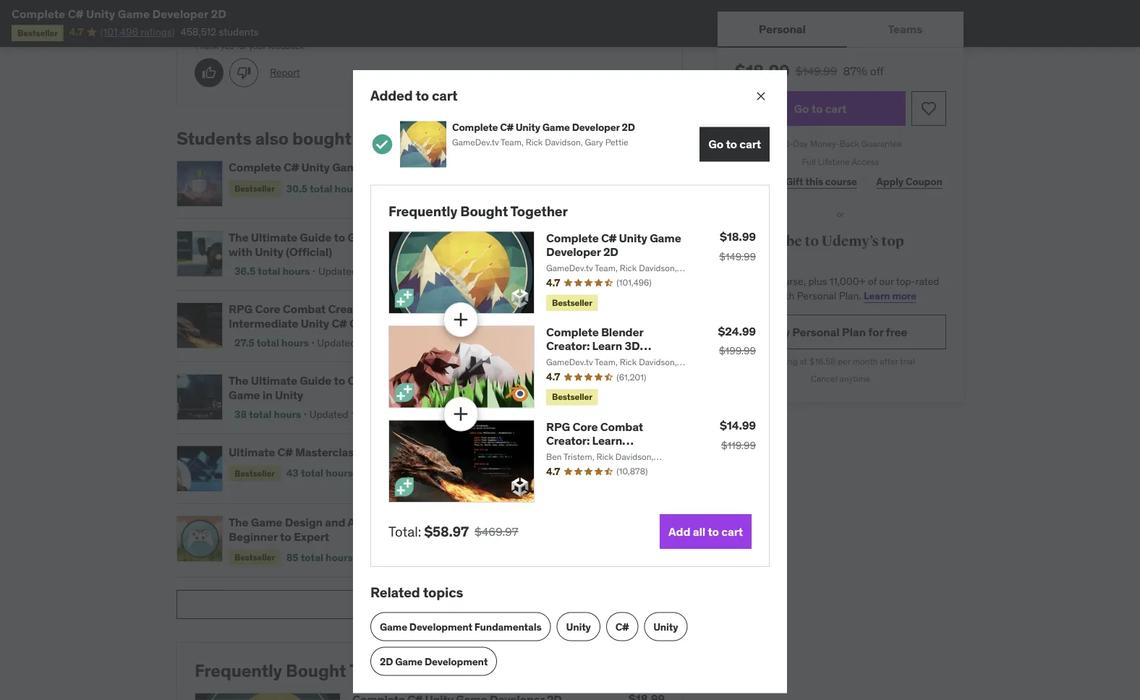 Task type: describe. For each thing, give the bounding box(es) containing it.
0 horizontal spatial $14.99
[[611, 230, 643, 243]]

tab list containing personal
[[718, 12, 964, 48]]

$469.97
[[475, 524, 519, 539]]

1 vertical spatial 10/2023
[[351, 408, 390, 421]]

related
[[371, 584, 420, 602]]

updated for 36.5 total hours
[[318, 265, 358, 278]]

complete blender creator: learn 3d modelling for beginners
[[547, 325, 675, 368]]

for inside complete blender creator: learn 3d modelling for beginners
[[603, 353, 618, 368]]

gamedev.tv right complete c# unity game developer 2d 'image'
[[452, 137, 499, 148]]

modelling
[[547, 353, 600, 368]]

teams button
[[847, 12, 964, 46]]

report button
[[270, 66, 300, 80]]

cart right added
[[432, 87, 458, 104]]

gift
[[786, 175, 804, 188]]

4.7 for (101,496)
[[547, 276, 561, 289]]

38
[[235, 408, 247, 421]]

ben
[[547, 451, 562, 462]]

rick inside ben tristem, rick davidson, gamedev.tv team
[[597, 451, 614, 462]]

10878 reviews element
[[617, 466, 648, 478]]

85 total hours
[[286, 551, 353, 564]]

1 horizontal spatial gary
[[585, 137, 604, 148]]

you
[[221, 41, 234, 52]]

try personal plan for free link
[[736, 315, 947, 350]]

programming:
[[277, 589, 355, 604]]

of
[[869, 275, 877, 288]]

ultimate inside unity c# programming: ultimate guide to game scripting 2023
[[357, 589, 404, 604]]

report
[[270, 66, 300, 79]]

class
[[401, 516, 430, 530]]

learn down of
[[864, 289, 891, 302]]

1 vertical spatial rpg core combat creator: learn intermediate unity c# coding link
[[547, 419, 665, 476]]

this for get
[[754, 275, 771, 288]]

share
[[739, 175, 767, 188]]

85
[[286, 551, 299, 564]]

added to cart
[[371, 87, 458, 104]]

$199.99
[[720, 345, 757, 358]]

also
[[255, 128, 289, 149]]

2d game development link
[[371, 648, 497, 677]]

0 horizontal spatial wishlist image
[[662, 523, 676, 538]]

or
[[837, 209, 845, 220]]

more for learn more
[[893, 289, 917, 302]]

30-
[[780, 138, 794, 149]]

developer down added
[[366, 160, 421, 175]]

course
[[826, 175, 858, 188]]

to inside the ultimate guide to game development with unity (official)
[[334, 230, 345, 245]]

0 horizontal spatial bought
[[286, 660, 346, 682]]

hours for 85 total hours
[[326, 551, 353, 564]]

0 vertical spatial go to cart
[[795, 101, 847, 116]]

xsmall image for rpg core combat creator: learn intermediate unity c# coding
[[528, 303, 539, 314]]

day
[[794, 138, 809, 149]]

27.5
[[235, 337, 255, 350]]

learn up "6/2023"
[[374, 302, 404, 317]]

$179.99
[[612, 172, 643, 184]]

team, inside gamedev.tv team, rick davidson, grant abbitt
[[595, 357, 618, 368]]

1 vertical spatial together
[[350, 660, 422, 682]]

1 vertical spatial frequently bought together
[[195, 660, 422, 682]]

apply coupon button
[[873, 168, 947, 197]]

game development fundamentals link
[[371, 613, 551, 642]]

teams
[[889, 21, 923, 36]]

share button
[[736, 168, 771, 197]]

updated for 30.5 total hours
[[370, 182, 410, 195]]

0 vertical spatial rpg core combat creator: learn intermediate unity c# coding link
[[229, 302, 455, 331]]

cart left 30-
[[740, 137, 762, 152]]

3d inside complete blender creator: learn 3d modelling for beginners
[[625, 339, 640, 354]]

4.7 for (10,878)
[[547, 465, 561, 478]]

5,932
[[548, 375, 574, 388]]

intermediate for topmost "rpg core combat creator: learn intermediate unity c# coding" link
[[229, 316, 299, 331]]

added to cart dialog
[[353, 70, 788, 694]]

add all to cart button
[[660, 515, 752, 549]]

0 horizontal spatial frequently
[[195, 660, 282, 682]]

2d up the (101,496)
[[604, 244, 619, 259]]

scripting
[[263, 603, 313, 618]]

after
[[880, 356, 899, 367]]

with inside get this course, plus 11,000+ of our top-rated courses, with personal plan.
[[776, 289, 795, 302]]

$149.99 for $18.99 $149.99
[[720, 250, 757, 263]]

personal inside get this course, plus 11,000+ of our top-rated courses, with personal plan.
[[798, 289, 837, 302]]

show more button
[[177, 591, 683, 620]]

updated for 38 total hours
[[310, 408, 349, 421]]

36.5
[[235, 265, 256, 278]]

(101,496 ratings)
[[100, 25, 175, 38]]

0 vertical spatial complete c# unity game developer 2d gamedev.tv team, rick davidson, gary pettie
[[452, 121, 635, 148]]

try personal plan for free
[[774, 325, 908, 339]]

2 vertical spatial development
[[425, 655, 488, 668]]

access
[[852, 156, 880, 167]]

creator: for topmost "rpg core combat creator: learn intermediate unity c# coding" link
[[328, 302, 372, 317]]

10/2023 for 2024
[[403, 467, 442, 480]]

lifetime
[[818, 156, 850, 167]]

1 vertical spatial complete c# unity game developer 2d gamedev.tv team, rick davidson, gary pettie
[[547, 230, 682, 286]]

30-day money-back guarantee full lifetime access
[[780, 138, 903, 167]]

the ultimate guide to game development with unity (official)
[[229, 230, 454, 259]]

38 total hours
[[235, 408, 301, 421]]

unity inside the ultimate guide to game development with unity (official)
[[255, 244, 283, 259]]

learn up ben tristem, rick davidson, gamedev.tv team
[[593, 433, 623, 448]]

total for 85
[[301, 551, 324, 564]]

0 horizontal spatial 3d
[[423, 160, 439, 175]]

updated 10/2023 for 2024
[[362, 467, 442, 480]]

to up share button
[[726, 137, 738, 152]]

to inside add all to cart "button"
[[708, 524, 720, 539]]

learn more link
[[864, 289, 917, 302]]

unity inside the ultimate guide to creating an rpg game in unity
[[275, 388, 303, 402]]

coupon
[[906, 175, 943, 188]]

total for 43
[[301, 467, 324, 480]]

an
[[397, 374, 410, 388]]

7/2023
[[360, 265, 394, 278]]

$10.99 for $10.99 $94.99
[[611, 445, 643, 458]]

subscribe
[[736, 232, 803, 250]]

intermediate for "rpg core combat creator: learn intermediate unity c# coding" link to the bottom
[[547, 447, 616, 462]]

27.5 total hours
[[235, 337, 309, 350]]

$14.99 inside added to cart dialog
[[720, 418, 757, 433]]

get
[[736, 275, 752, 288]]

2023
[[315, 603, 343, 618]]

1 vertical spatial updated 10/2023
[[310, 408, 390, 421]]

0 vertical spatial go to cart button
[[736, 91, 906, 126]]

$119.99 inside added to cart dialog
[[722, 439, 757, 452]]

tristem,
[[564, 451, 595, 462]]

the game design and ai master class beginner to expert
[[229, 516, 430, 544]]

updated 7/2023
[[318, 265, 394, 278]]

added
[[371, 87, 413, 104]]

0 horizontal spatial $14.99 $119.99
[[611, 230, 643, 254]]

ratings)
[[141, 25, 175, 38]]

our
[[880, 275, 895, 288]]

cart inside "button"
[[722, 524, 743, 539]]

all
[[693, 524, 706, 539]]

apply coupon
[[877, 175, 943, 188]]

related topics
[[371, 584, 463, 602]]

rpg core combat creator: learn intermediate unity c# coding for "rpg core combat creator: learn intermediate unity c# coding" link to the bottom
[[547, 419, 665, 476]]

plus
[[809, 275, 828, 288]]

to right added
[[416, 87, 429, 104]]

the for the ultimate guide to creating an rpg game in unity
[[229, 374, 249, 388]]

trial
[[901, 356, 916, 367]]

43
[[286, 467, 299, 480]]

0 horizontal spatial $119.99
[[613, 243, 643, 254]]

0 horizontal spatial combat
[[283, 302, 326, 317]]

coding for topmost "rpg core combat creator: learn intermediate unity c# coding" link
[[350, 316, 389, 331]]

game inside 'the game design and ai master class beginner to expert'
[[251, 516, 283, 530]]

go to cart inside added to cart dialog
[[709, 137, 762, 152]]

total for 36.5
[[258, 265, 281, 278]]

c# inside unity c# programming: ultimate guide to game scripting 2023
[[260, 589, 275, 604]]

grant
[[547, 369, 568, 380]]

gift this course
[[786, 175, 858, 188]]

for left 2024 in the bottom of the page
[[363, 445, 378, 460]]

expert
[[294, 529, 329, 544]]

458,512 students
[[181, 25, 259, 38]]

1 horizontal spatial wishlist image
[[921, 100, 938, 117]]

show
[[403, 599, 430, 612]]

ultimate inside the ultimate guide to creating an rpg game in unity
[[251, 374, 297, 388]]

developer up '103,988'
[[547, 244, 601, 259]]

creator: for "rpg core combat creator: learn intermediate unity c# coding" link to the bottom
[[547, 433, 590, 448]]

game inside unity c# programming: ultimate guide to game scripting 2023
[[229, 603, 260, 618]]

(101,496)
[[617, 277, 652, 289]]

hours for 43 total hours
[[326, 467, 353, 480]]

rpg inside the ultimate guide to creating an rpg game in unity
[[412, 374, 436, 388]]

davidson, inside gamedev.tv team, rick davidson, grant abbitt
[[639, 357, 677, 368]]

ultimate c# masterclass for 2024
[[229, 445, 408, 460]]

ai
[[348, 516, 359, 530]]

total:
[[389, 523, 422, 540]]

ben tristem, rick davidson, gamedev.tv team
[[547, 451, 654, 475]]

month
[[853, 356, 878, 367]]

together inside added to cart dialog
[[511, 202, 568, 220]]

game inside the ultimate guide to creating an rpg game in unity
[[229, 388, 260, 402]]

10/2023 for developer
[[412, 182, 451, 195]]

61201 reviews element
[[617, 371, 647, 384]]

complete c# unity game developer 3d
[[229, 160, 439, 175]]

learn inside complete blender creator: learn 3d modelling for beginners
[[593, 339, 623, 354]]

unity c# programming: ultimate guide to game scripting 2023
[[229, 589, 452, 618]]

gamedev.tv team, rick davidson, grant abbitt
[[547, 357, 677, 380]]

4.8
[[473, 374, 488, 387]]

topics
[[423, 584, 463, 602]]

updated 6/2023
[[317, 337, 394, 350]]



Task type: locate. For each thing, give the bounding box(es) containing it.
unity link
[[557, 613, 601, 642], [644, 613, 688, 642]]

0 vertical spatial wishlist image
[[921, 100, 938, 117]]

$18.99 up close modal image
[[736, 60, 790, 82]]

$10.99
[[611, 373, 643, 386], [611, 445, 643, 458]]

rpg
[[229, 302, 253, 317], [412, 374, 436, 388], [547, 419, 570, 434]]

2d up the $179.99
[[622, 121, 635, 134]]

1 vertical spatial wishlist image
[[662, 523, 676, 538]]

1 the from the top
[[229, 230, 249, 245]]

design
[[285, 516, 323, 530]]

1 vertical spatial combat
[[601, 419, 644, 434]]

2 vertical spatial rpg
[[547, 419, 570, 434]]

4.7 right xsmall image
[[547, 371, 561, 384]]

hours down ultimate c# masterclass for 2024 link
[[326, 467, 353, 480]]

0 horizontal spatial more
[[432, 599, 457, 612]]

personal up $16.58
[[793, 325, 840, 339]]

0 vertical spatial personal
[[759, 21, 806, 36]]

core for topmost "rpg core combat creator: learn intermediate unity c# coding" link
[[255, 302, 280, 317]]

$14.99 $119.99
[[611, 230, 643, 254], [720, 418, 757, 452]]

top-
[[897, 275, 916, 288]]

1 horizontal spatial combat
[[601, 419, 644, 434]]

xsmall image left 96,422
[[530, 231, 542, 243]]

$24.99
[[719, 324, 757, 339]]

anytime
[[840, 374, 871, 385]]

personal up the $18.99 $149.99 87% off
[[759, 21, 806, 36]]

$18.99 inside $18.99 $149.99
[[720, 229, 757, 244]]

more down "top-"
[[893, 289, 917, 302]]

team,
[[501, 137, 524, 148], [595, 262, 618, 273], [595, 357, 618, 368]]

3 the from the top
[[229, 516, 249, 530]]

0 vertical spatial $119.99
[[613, 243, 643, 254]]

0 vertical spatial rpg core combat creator: learn intermediate unity c# coding
[[229, 302, 404, 331]]

this for gift
[[806, 175, 824, 188]]

1 horizontal spatial coding
[[547, 461, 585, 476]]

development up the 7/2023
[[382, 230, 454, 245]]

0 vertical spatial 3d
[[423, 160, 439, 175]]

updated 10/2023 down complete c# unity game developer 2d 'image'
[[370, 182, 451, 195]]

wishlist image right (10,878)
[[662, 453, 676, 468]]

1 vertical spatial core
[[573, 419, 598, 434]]

1 horizontal spatial pettie
[[606, 137, 629, 148]]

0 vertical spatial wishlist image
[[662, 238, 676, 253]]

$18.99 for $18.99 $149.99
[[720, 229, 757, 244]]

gamedev.tv up abbitt
[[547, 357, 593, 368]]

(101,496
[[100, 25, 138, 38]]

close modal image
[[754, 89, 769, 103]]

personal button
[[718, 12, 847, 46]]

coding for "rpg core combat creator: learn intermediate unity c# coding" link to the bottom
[[547, 461, 585, 476]]

to inside unity c# programming: ultimate guide to game scripting 2023
[[440, 589, 452, 604]]

starting
[[767, 356, 798, 367]]

guide for game
[[300, 230, 332, 245]]

total right 43
[[301, 467, 324, 480]]

0 horizontal spatial this
[[754, 275, 771, 288]]

2 the from the top
[[229, 374, 249, 388]]

$94.99
[[615, 458, 643, 469]]

$18.99 up courses
[[720, 229, 757, 244]]

game inside the ultimate guide to game development with unity (official)
[[348, 230, 379, 245]]

core up 27.5 total hours
[[255, 302, 280, 317]]

$10.99 for $10.99
[[611, 373, 643, 386]]

$149.99 inside the $18.99 $149.99 87% off
[[796, 63, 838, 78]]

4.7 down 4.5
[[473, 302, 487, 315]]

30.5 total hours
[[286, 182, 362, 195]]

learn more
[[864, 289, 917, 302]]

the inside the ultimate guide to creating an rpg game in unity
[[229, 374, 249, 388]]

2 vertical spatial xsmall image
[[534, 446, 546, 458]]

updated down "complete c# unity game developer 3d" link
[[370, 182, 410, 195]]

1 horizontal spatial $14.99
[[720, 418, 757, 433]]

the for the game design and ai master class beginner to expert
[[229, 516, 249, 530]]

(10,878)
[[617, 466, 648, 477]]

hours right 38
[[274, 408, 301, 421]]

0 vertical spatial this
[[806, 175, 824, 188]]

off
[[871, 63, 884, 78]]

c#
[[68, 6, 84, 21], [500, 121, 514, 134], [284, 160, 299, 175], [602, 230, 617, 245], [332, 316, 347, 331], [278, 445, 293, 460], [650, 447, 665, 462], [260, 589, 275, 604], [616, 621, 629, 634]]

0 vertical spatial frequently
[[389, 202, 458, 220]]

2 $10.99 from the top
[[611, 445, 643, 458]]

2d down 'related'
[[380, 655, 393, 668]]

to up 85 on the bottom of the page
[[280, 529, 291, 544]]

go to cart button up money-
[[736, 91, 906, 126]]

complete for complete blender creator: learn 3d modelling for beginners
[[547, 325, 599, 340]]

students
[[177, 128, 252, 149]]

get this course, plus 11,000+ of our top-rated courses, with personal plan.
[[736, 275, 940, 302]]

davidson,
[[545, 137, 583, 148], [639, 262, 677, 273], [639, 357, 677, 368], [616, 451, 654, 462]]

thank you for your feedback
[[195, 41, 304, 52]]

core for "rpg core combat creator: learn intermediate unity c# coding" link to the bottom
[[573, 419, 598, 434]]

updated down the ultimate guide to creating an rpg game in unity
[[310, 408, 349, 421]]

1 vertical spatial 3d
[[625, 339, 640, 354]]

0 vertical spatial development
[[382, 230, 454, 245]]

1 vertical spatial gary
[[547, 274, 565, 286]]

guide inside unity c# programming: ultimate guide to game scripting 2023
[[406, 589, 438, 604]]

1 horizontal spatial go
[[795, 101, 810, 116]]

unity
[[86, 6, 115, 21], [516, 121, 541, 134], [302, 160, 330, 175], [619, 230, 648, 245], [255, 244, 283, 259], [301, 316, 329, 331], [275, 388, 303, 402], [619, 447, 647, 462], [229, 589, 257, 604], [567, 621, 591, 634], [654, 621, 679, 634]]

1 vertical spatial go
[[709, 137, 724, 152]]

10/2023 down complete c# unity game developer 2d 'image'
[[412, 182, 451, 195]]

courses,
[[736, 289, 773, 302]]

10/2023
[[412, 182, 451, 195], [351, 408, 390, 421], [403, 467, 442, 480]]

1 vertical spatial $119.99
[[722, 439, 757, 452]]

0 horizontal spatial together
[[350, 660, 422, 682]]

total for 38
[[249, 408, 272, 421]]

guide for creating
[[300, 374, 332, 388]]

hours for 36.5 total hours
[[283, 265, 310, 278]]

ultimate c# masterclass for 2024 link
[[229, 445, 455, 460]]

103,988
[[542, 303, 579, 316]]

creator: inside complete blender creator: learn 3d modelling for beginners
[[547, 339, 590, 354]]

0 horizontal spatial go to cart
[[709, 137, 762, 152]]

hours for 30.5 total hours
[[335, 182, 362, 195]]

complete inside complete blender creator: learn 3d modelling for beginners
[[547, 325, 599, 340]]

guarantee
[[862, 138, 903, 149]]

gamedev.tv down 96,422
[[547, 262, 593, 273]]

more right show
[[432, 599, 457, 612]]

go inside added to cart dialog
[[709, 137, 724, 152]]

master
[[361, 516, 398, 530]]

0 vertical spatial pettie
[[606, 137, 629, 148]]

updated 10/2023 down 2024 in the bottom of the page
[[362, 467, 442, 480]]

updated for 27.5 total hours
[[317, 337, 356, 350]]

0 vertical spatial $14.99
[[611, 230, 643, 243]]

bought inside added to cart dialog
[[461, 202, 508, 220]]

to
[[416, 87, 429, 104], [812, 101, 823, 116], [726, 137, 738, 152], [334, 230, 345, 245], [805, 232, 819, 250], [334, 374, 345, 388], [708, 524, 720, 539], [280, 529, 291, 544], [440, 589, 452, 604]]

unity link right c# 'link'
[[644, 613, 688, 642]]

0 vertical spatial go
[[795, 101, 810, 116]]

masterclass
[[295, 445, 360, 460]]

davidson, inside ben tristem, rick davidson, gamedev.tv team
[[616, 451, 654, 462]]

(61,201)
[[617, 372, 647, 383]]

hours right the 27.5
[[282, 337, 309, 350]]

1 vertical spatial creator:
[[547, 339, 590, 354]]

wishlist image
[[921, 100, 938, 117], [662, 523, 676, 538]]

0 horizontal spatial rpg core combat creator: learn intermediate unity c# coding link
[[229, 302, 455, 331]]

with up 36.5
[[229, 244, 253, 259]]

updated down master
[[361, 551, 400, 564]]

2d up 458,512 students
[[211, 6, 226, 21]]

courses
[[736, 251, 788, 269]]

wishlist image
[[662, 238, 676, 253], [662, 453, 676, 468]]

with down course, on the top
[[776, 289, 795, 302]]

to left creating
[[334, 374, 345, 388]]

4.7 for (61,201)
[[547, 371, 561, 384]]

4.7 up '103,988'
[[547, 276, 561, 289]]

0 vertical spatial guide
[[300, 230, 332, 245]]

10/2023 down 2024 in the bottom of the page
[[403, 467, 442, 480]]

frequently bought together inside added to cart dialog
[[389, 202, 568, 220]]

2 vertical spatial creator:
[[547, 433, 590, 448]]

with
[[229, 244, 253, 259], [776, 289, 795, 302]]

to inside 'the game design and ai master class beginner to expert'
[[280, 529, 291, 544]]

1 horizontal spatial with
[[776, 289, 795, 302]]

1 horizontal spatial 3d
[[625, 339, 640, 354]]

apply
[[877, 175, 904, 188]]

intermediate up 27.5 total hours
[[229, 316, 299, 331]]

updated for 43 total hours
[[362, 467, 401, 480]]

the left in
[[229, 374, 249, 388]]

rick inside gamedev.tv team, rick davidson, grant abbitt
[[620, 357, 637, 368]]

1 horizontal spatial rpg core combat creator: learn intermediate unity c# coding link
[[547, 419, 665, 476]]

1 horizontal spatial more
[[893, 289, 917, 302]]

4.7 down ben
[[547, 465, 561, 478]]

go to cart button inside added to cart dialog
[[700, 127, 770, 162]]

1 vertical spatial development
[[410, 621, 473, 634]]

the ultimate guide to game development with unity (official) link
[[229, 230, 455, 259]]

gamedev.tv inside ben tristem, rick davidson, gamedev.tv team
[[547, 463, 593, 475]]

this up courses,
[[754, 275, 771, 288]]

1 horizontal spatial go to cart
[[795, 101, 847, 116]]

xsmall image for the ultimate guide to game development with unity (official)
[[530, 231, 542, 243]]

1 wishlist image from the top
[[662, 238, 676, 253]]

to inside subscribe to udemy's top courses
[[805, 232, 819, 250]]

with inside the ultimate guide to game development with unity (official)
[[229, 244, 253, 259]]

intermediate up team
[[547, 447, 616, 462]]

total for 27.5
[[257, 337, 279, 350]]

creator: up updated 6/2023
[[328, 302, 372, 317]]

beginners
[[620, 353, 675, 368]]

0 vertical spatial combat
[[283, 302, 326, 317]]

4.7 left the (101,496 on the left top of page
[[69, 25, 83, 38]]

coding down 7,816 at the bottom
[[547, 461, 585, 476]]

2 vertical spatial the
[[229, 516, 249, 530]]

xsmall image left '103,988'
[[528, 303, 539, 314]]

go to cart up share
[[709, 137, 762, 152]]

to right (official)
[[334, 230, 345, 245]]

1 vertical spatial pettie
[[567, 274, 590, 286]]

frequently inside added to cart dialog
[[389, 202, 458, 220]]

0 vertical spatial updated 10/2023
[[370, 182, 451, 195]]

1 vertical spatial intermediate
[[547, 447, 616, 462]]

hours for 27.5 total hours
[[282, 337, 309, 350]]

development down show more button
[[410, 621, 473, 634]]

total right 38
[[249, 408, 272, 421]]

combat up $10.99 $94.99 in the right bottom of the page
[[601, 419, 644, 434]]

cart up money-
[[826, 101, 847, 116]]

4.7 for (101,496 ratings)
[[69, 25, 83, 38]]

unity c# programming: ultimate guide to game scripting 2023 link
[[229, 589, 455, 618]]

0 vertical spatial xsmall image
[[530, 231, 542, 243]]

to right all
[[708, 524, 720, 539]]

go to cart up money-
[[795, 101, 847, 116]]

for left free
[[869, 325, 884, 339]]

1 vertical spatial guide
[[300, 374, 332, 388]]

guide inside the ultimate guide to game development with unity (official)
[[300, 230, 332, 245]]

$18.99 for $18.99 $149.99 87% off
[[736, 60, 790, 82]]

1 vertical spatial go to cart
[[709, 137, 762, 152]]

96,422
[[545, 231, 577, 244]]

rpg right an
[[412, 374, 436, 388]]

rpg for "rpg core combat creator: learn intermediate unity c# coding" link to the bottom
[[547, 419, 570, 434]]

1 vertical spatial the
[[229, 374, 249, 388]]

total for 30.5
[[310, 182, 333, 195]]

your
[[249, 41, 266, 52]]

abbitt
[[570, 369, 594, 380]]

43 total hours
[[286, 467, 353, 480]]

$18.99 $149.99 87% off
[[736, 60, 884, 82]]

1 vertical spatial xsmall image
[[528, 303, 539, 314]]

complete c# unity game developer 2d link
[[547, 230, 682, 259]]

learn up gamedev.tv team, rick davidson, grant abbitt
[[593, 339, 623, 354]]

this right gift
[[806, 175, 824, 188]]

2 vertical spatial updated 10/2023
[[362, 467, 442, 480]]

2024
[[380, 445, 408, 460]]

0 vertical spatial intermediate
[[229, 316, 299, 331]]

1 vertical spatial with
[[776, 289, 795, 302]]

go to cart button up share
[[700, 127, 770, 162]]

1 vertical spatial $14.99 $119.99
[[720, 418, 757, 452]]

core up tristem,
[[573, 419, 598, 434]]

guide inside the ultimate guide to creating an rpg game in unity
[[300, 374, 332, 388]]

updated down 2024 in the bottom of the page
[[362, 467, 401, 480]]

$58.97
[[425, 523, 469, 541]]

0 vertical spatial creator:
[[328, 302, 372, 317]]

development inside the ultimate guide to game development with unity (official)
[[382, 230, 454, 245]]

4.5
[[473, 230, 487, 243]]

frequently bought together up 4.5
[[389, 202, 568, 220]]

coding up "6/2023"
[[350, 316, 389, 331]]

personal down plus
[[798, 289, 837, 302]]

complete for complete c# unity game developer 2d
[[12, 6, 65, 21]]

cart right all
[[722, 524, 743, 539]]

2 unity link from the left
[[644, 613, 688, 642]]

updated 10/2023 down the ultimate guide to creating an rpg game in unity link
[[310, 408, 390, 421]]

1 horizontal spatial unity link
[[644, 613, 688, 642]]

wishlist image left $18.99 $149.99
[[662, 238, 676, 253]]

2 vertical spatial personal
[[793, 325, 840, 339]]

tab list
[[718, 12, 964, 48]]

gary
[[585, 137, 604, 148], [547, 274, 565, 286]]

0 vertical spatial $10.99
[[611, 373, 643, 386]]

intermediate inside added to cart dialog
[[547, 447, 616, 462]]

0 vertical spatial coding
[[350, 316, 389, 331]]

0 vertical spatial gary
[[585, 137, 604, 148]]

0 vertical spatial with
[[229, 244, 253, 259]]

1 horizontal spatial intermediate
[[547, 447, 616, 462]]

unity link left c# 'link'
[[557, 613, 601, 642]]

students
[[219, 25, 259, 38]]

pettie up the $179.99
[[606, 137, 629, 148]]

undo mark as helpful image
[[202, 65, 216, 80]]

complete c# unity game developer 2d image
[[400, 121, 447, 168]]

0 horizontal spatial intermediate
[[229, 316, 299, 331]]

ultimate inside the ultimate guide to game development with unity (official)
[[251, 230, 297, 245]]

0 vertical spatial $14.99 $119.99
[[611, 230, 643, 254]]

this
[[806, 175, 824, 188], [754, 275, 771, 288]]

1 horizontal spatial rpg
[[412, 374, 436, 388]]

for
[[237, 41, 247, 52], [869, 325, 884, 339], [603, 353, 618, 368], [363, 445, 378, 460]]

rpg up 7,816 at the bottom
[[547, 419, 570, 434]]

1 vertical spatial team,
[[595, 262, 618, 273]]

the ultimate guide to creating an rpg game in unity
[[229, 374, 436, 402]]

c# inside 'link'
[[616, 621, 629, 634]]

hours down (official)
[[283, 265, 310, 278]]

$149.99 for $18.99 $149.99 87% off
[[796, 63, 838, 78]]

udemy's
[[822, 232, 879, 250]]

xsmall image
[[534, 374, 545, 386]]

creating
[[348, 374, 394, 388]]

2 wishlist image from the top
[[662, 453, 676, 468]]

wishlist image for ultimate c# masterclass for 2024
[[662, 453, 676, 468]]

add
[[669, 524, 691, 539]]

1 vertical spatial $18.99
[[720, 229, 757, 244]]

1 vertical spatial personal
[[798, 289, 837, 302]]

hours down "complete c# unity game developer 3d" link
[[335, 182, 362, 195]]

4.7 up 4.2
[[473, 445, 487, 458]]

developer up the $179.99
[[572, 121, 620, 134]]

rpg core combat creator: learn intermediate unity c# coding for topmost "rpg core combat creator: learn intermediate unity c# coding" link
[[229, 302, 404, 331]]

core inside added to cart dialog
[[573, 419, 598, 434]]

$149.99 inside added to cart dialog
[[720, 250, 757, 263]]

0 vertical spatial 10/2023
[[412, 182, 451, 195]]

the inside the ultimate guide to game development with unity (official)
[[229, 230, 249, 245]]

money-
[[811, 138, 840, 149]]

1 vertical spatial $149.99
[[720, 250, 757, 263]]

this inside get this course, plus 11,000+ of our top-rated courses, with personal plan.
[[754, 275, 771, 288]]

and
[[325, 516, 346, 530]]

coding inside added to cart dialog
[[547, 461, 585, 476]]

1 horizontal spatial $149.99
[[796, 63, 838, 78]]

combat inside added to cart dialog
[[601, 419, 644, 434]]

more inside show more button
[[432, 599, 457, 612]]

1 vertical spatial rpg
[[412, 374, 436, 388]]

101496 reviews element
[[617, 277, 652, 289]]

xsmall image
[[530, 231, 542, 243], [528, 303, 539, 314], [534, 446, 546, 458]]

total right 30.5
[[310, 182, 333, 195]]

gamedev.tv inside gamedev.tv team, rick davidson, grant abbitt
[[547, 357, 593, 368]]

1 vertical spatial frequently
[[195, 660, 282, 682]]

rpg up the 27.5
[[229, 302, 253, 317]]

for up '(61,201)'
[[603, 353, 618, 368]]

0 horizontal spatial coding
[[350, 316, 389, 331]]

complete for complete c# unity game developer 3d
[[229, 160, 281, 175]]

wishlist image for the ultimate guide to game development with unity (official)
[[662, 238, 676, 253]]

plan
[[843, 325, 866, 339]]

36.5 total hours
[[235, 265, 310, 278]]

plan.
[[840, 289, 862, 302]]

guide
[[300, 230, 332, 245], [300, 374, 332, 388], [406, 589, 438, 604]]

team
[[595, 463, 616, 475]]

0 vertical spatial team,
[[501, 137, 524, 148]]

87%
[[844, 63, 868, 78]]

to up money-
[[812, 101, 823, 116]]

combat up 27.5 total hours
[[283, 302, 326, 317]]

try
[[774, 325, 791, 339]]

0 vertical spatial together
[[511, 202, 568, 220]]

rpg core combat creator: learn intermediate unity c# coding inside added to cart dialog
[[547, 419, 665, 476]]

0 vertical spatial rpg
[[229, 302, 253, 317]]

0 horizontal spatial gary
[[547, 274, 565, 286]]

2 horizontal spatial rpg
[[547, 419, 570, 434]]

to inside the ultimate guide to creating an rpg game in unity
[[334, 374, 345, 388]]

go to cart button
[[736, 91, 906, 126], [700, 127, 770, 162]]

updated down the ultimate guide to game development with unity (official)
[[318, 265, 358, 278]]

mark as unhelpful image
[[237, 65, 251, 80]]

rpg core combat creator: learn intermediate unity c# coding
[[229, 302, 404, 331], [547, 419, 665, 476]]

personal
[[759, 21, 806, 36], [798, 289, 837, 302], [793, 325, 840, 339]]

1 unity link from the left
[[557, 613, 601, 642]]

$149.99
[[796, 63, 838, 78], [720, 250, 757, 263]]

pettie up '103,988'
[[567, 274, 590, 286]]

updated 10/2023 for developer
[[370, 182, 451, 195]]

developer
[[152, 6, 208, 21], [572, 121, 620, 134], [366, 160, 421, 175], [547, 244, 601, 259]]

1 horizontal spatial together
[[511, 202, 568, 220]]

gamedev.tv down tristem,
[[547, 463, 593, 475]]

top
[[882, 232, 905, 250]]

creator:
[[328, 302, 372, 317], [547, 339, 590, 354], [547, 433, 590, 448]]

the up 36.5
[[229, 230, 249, 245]]

full
[[803, 156, 816, 167]]

the for the ultimate guide to game development with unity (official)
[[229, 230, 249, 245]]

1 $10.99 from the top
[[611, 373, 643, 386]]

$149.99 up get
[[720, 250, 757, 263]]

1 vertical spatial rpg core combat creator: learn intermediate unity c# coding
[[547, 419, 665, 476]]

1 vertical spatial wishlist image
[[662, 453, 676, 468]]

rpg inside added to cart dialog
[[547, 419, 570, 434]]

rpg for topmost "rpg core combat creator: learn intermediate unity c# coding" link
[[229, 302, 253, 317]]

the left design
[[229, 516, 249, 530]]

to right show
[[440, 589, 452, 604]]

$14.99 $119.99 inside added to cart dialog
[[720, 418, 757, 452]]

to left udemy's
[[805, 232, 819, 250]]

xsmall image left ben
[[534, 446, 546, 458]]

more for show more
[[432, 599, 457, 612]]

hours down the game design and ai master class beginner to expert link at bottom left
[[326, 551, 353, 564]]

$10.99 $94.99
[[611, 445, 643, 469]]

creator: up 'grant'
[[547, 339, 590, 354]]

1 vertical spatial go to cart button
[[700, 127, 770, 162]]

intermediate
[[229, 316, 299, 331], [547, 447, 616, 462]]

the inside 'the game design and ai master class beginner to expert'
[[229, 516, 249, 530]]

gift this course link
[[782, 168, 862, 197]]

students also bought
[[177, 128, 352, 149]]

$149.99 left 87%
[[796, 63, 838, 78]]

unity inside unity c# programming: ultimate guide to game scripting 2023
[[229, 589, 257, 604]]

updated left "6/2023"
[[317, 337, 356, 350]]

1 vertical spatial coding
[[547, 461, 585, 476]]

personal inside button
[[759, 21, 806, 36]]

10/2023 down creating
[[351, 408, 390, 421]]

for right you
[[237, 41, 247, 52]]

fundamentals
[[475, 621, 542, 634]]

1 horizontal spatial rpg core combat creator: learn intermediate unity c# coding
[[547, 419, 665, 476]]

0 horizontal spatial $149.99
[[720, 250, 757, 263]]

0 horizontal spatial rpg
[[229, 302, 253, 317]]

total right 36.5
[[258, 265, 281, 278]]

hours for 38 total hours
[[274, 408, 301, 421]]

developer up 458,512
[[152, 6, 208, 21]]

xsmall image for ultimate c# masterclass for 2024
[[534, 446, 546, 458]]



Task type: vqa. For each thing, say whether or not it's contained in the screenshot.
PROJECT MANAGEMENT
no



